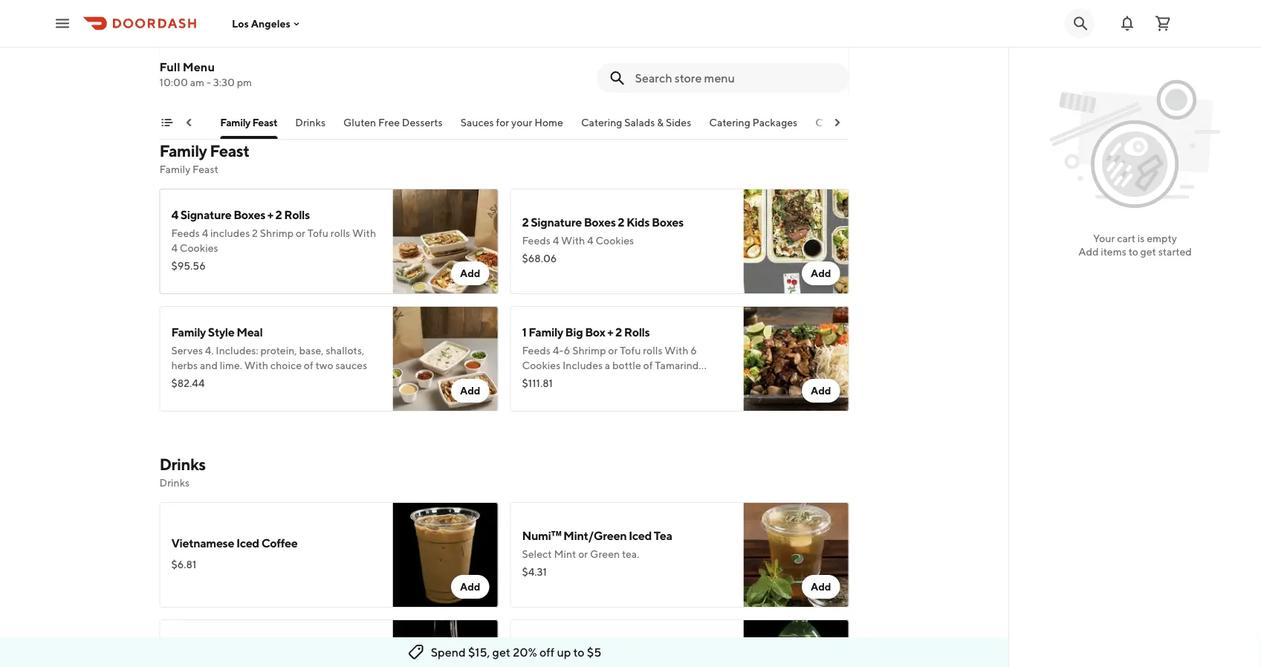 Task type: vqa. For each thing, say whether or not it's contained in the screenshot.
(18 inside the $5.70 Lucerne XL Cage Free Eggs (18 ct)
no



Task type: locate. For each thing, give the bounding box(es) containing it.
1 horizontal spatial shrimp
[[573, 345, 606, 357]]

20%
[[513, 646, 538, 660]]

1 vertical spatial rolls
[[624, 325, 650, 339]]

1 vertical spatial to
[[574, 646, 585, 660]]

1 vertical spatial feast
[[210, 141, 249, 161]]

1 horizontal spatial a
[[605, 360, 611, 372]]

0 horizontal spatial tofu
[[308, 227, 329, 239]]

0 vertical spatial your
[[136, 116, 157, 129]]

feeds left 4-
[[522, 345, 551, 357]]

0 vertical spatial or
[[296, 227, 306, 239]]

with
[[624, 46, 645, 58]]

shrimp inside "4 signature boxes + 2 rolls feeds 4 includes 2 shrimp or tofu rolls   with 4 cookies $95.56"
[[260, 227, 294, 239]]

add button for boxes
[[802, 262, 841, 286]]

feeds up the $68.06
[[522, 235, 551, 247]]

add for mint
[[811, 581, 832, 593]]

choice
[[271, 360, 302, 372]]

catering left salads
[[582, 116, 623, 129]]

signature up includes
[[180, 208, 232, 222]]

0 horizontal spatial cookies
[[180, 242, 218, 254]]

catering packages button
[[710, 115, 798, 139]]

feast
[[253, 116, 278, 129], [210, 141, 249, 161], [193, 163, 218, 176]]

cookies down kids
[[596, 235, 634, 247]]

0 horizontal spatial rolls
[[284, 208, 310, 222]]

4.
[[205, 345, 214, 357]]

with inside "4 signature boxes + 2 rolls feeds 4 includes 2 shrimp or tofu rolls   with 4 cookies $95.56"
[[352, 227, 376, 239]]

mountain dew image
[[744, 620, 850, 668]]

gluten free desserts button
[[344, 115, 443, 139]]

signature up the $68.06
[[531, 215, 582, 229]]

add button for rolls
[[451, 262, 490, 286]]

select up steamed
[[652, 31, 682, 43]]

family style meal image
[[393, 306, 499, 412]]

1 vertical spatial tofu
[[620, 345, 641, 357]]

base
[[692, 31, 714, 43]]

signature inside 2 signature boxes 2 kids boxes feeds 4  with 4 cookies $68.06
[[531, 215, 582, 229]]

add for rolls
[[460, 267, 481, 280]]

0 horizontal spatial 6
[[564, 345, 571, 357]]

2 horizontal spatial a
[[684, 31, 690, 43]]

kids
[[627, 215, 650, 229]]

0 horizontal spatial boxes
[[234, 208, 265, 222]]

rolls inside "4 signature boxes + 2 rolls feeds 4 includes 2 shrimp or tofu rolls   with 4 cookies $95.56"
[[284, 208, 310, 222]]

cookies inside "4 signature boxes + 2 rolls feeds 4 includes 2 shrimp or tofu rolls   with 4 cookies $95.56"
[[180, 242, 218, 254]]

0 horizontal spatial get
[[493, 646, 511, 660]]

cookies up $95.56
[[180, 242, 218, 254]]

6 up tamarind
[[691, 345, 697, 357]]

rolls inside 1 family big box + 2 rolls feeds 4-6 shrimp or tofu rolls  with 6 cookies  includes a bottle of tamarind vinaigrette and sriracha
[[643, 345, 663, 357]]

1 vertical spatial shrimp
[[573, 345, 606, 357]]

kid's box image
[[744, 0, 850, 98]]

3 catering from the left
[[816, 116, 858, 129]]

shrimp up includes
[[573, 345, 606, 357]]

shrimp right includes
[[260, 227, 294, 239]]

shrimp inside 1 family big box + 2 rolls feeds 4-6 shrimp or tofu rolls  with 6 cookies  includes a bottle of tamarind vinaigrette and sriracha
[[573, 345, 606, 357]]

feeds inside "4 signature boxes + 2 rolls feeds 4 includes 2 shrimp or tofu rolls   with 4 cookies $95.56"
[[171, 227, 200, 239]]

and right "(10"
[[539, 31, 557, 43]]

1 vertical spatial your
[[1094, 232, 1116, 245]]

feeds inside 2 signature boxes 2 kids boxes feeds 4  with 4 cookies $68.06
[[522, 235, 551, 247]]

scroll menu navigation right image
[[832, 117, 844, 129]]

boxes up includes
[[234, 208, 265, 222]]

feast left drinks button
[[253, 116, 278, 129]]

create your own box button
[[101, 115, 203, 139]]

+
[[268, 208, 274, 222], [608, 325, 614, 339]]

box
[[184, 116, 203, 129], [585, 325, 606, 339]]

a left base
[[684, 31, 690, 43]]

your cart is empty add items to get started
[[1079, 232, 1193, 258]]

0 vertical spatial select
[[652, 31, 682, 43]]

0 vertical spatial shrimp
[[260, 227, 294, 239]]

catering
[[582, 116, 623, 129], [710, 116, 751, 129], [816, 116, 858, 129]]

tofu inside 1 family big box + 2 rolls feeds 4-6 shrimp or tofu rolls  with 6 cookies  includes a bottle of tamarind vinaigrette and sriracha
[[620, 345, 641, 357]]

1 horizontal spatial cookies
[[522, 360, 561, 372]]

0 vertical spatial box
[[184, 116, 203, 129]]

select inside numi™ mint/green iced tea select mint or green tea. $4.31
[[522, 548, 552, 561]]

gluten
[[344, 116, 377, 129]]

scroll menu navigation left image
[[183, 117, 195, 129]]

and inside family style meal serves 4. includes:  protein, base, shallots, herbs and lime.  with choice of two sauces $82.44
[[200, 360, 218, 372]]

catering down item search search box
[[710, 116, 751, 129]]

box inside 1 family big box + 2 rolls feeds 4-6 shrimp or tofu rolls  with 6 cookies  includes a bottle of tamarind vinaigrette and sriracha
[[585, 325, 606, 339]]

tofu inside "4 signature boxes + 2 rolls feeds 4 includes 2 shrimp or tofu rolls   with 4 cookies $95.56"
[[308, 227, 329, 239]]

2 signature boxes 2 kids boxes image
[[744, 189, 850, 294]]

of right bottle at the bottom of page
[[644, 360, 653, 372]]

under
[[559, 31, 587, 43]]

0 horizontal spatial signature
[[180, 208, 232, 222]]

1 6 from the left
[[564, 345, 571, 357]]

your
[[136, 116, 157, 129], [1094, 232, 1116, 245]]

1 horizontal spatial boxes
[[584, 215, 616, 229]]

family right 1
[[529, 325, 564, 339]]

1 horizontal spatial rolls
[[643, 345, 663, 357]]

select up "$4.31"
[[522, 548, 552, 561]]

family inside family style meal serves 4. includes:  protein, base, shallots, herbs and lime.  with choice of two sauces $82.44
[[171, 325, 206, 339]]

1 horizontal spatial iced
[[629, 529, 652, 543]]

0 horizontal spatial box
[[184, 116, 203, 129]]

2 horizontal spatial cookies
[[596, 235, 634, 247]]

6
[[564, 345, 571, 357], [691, 345, 697, 357]]

0 vertical spatial get
[[1141, 246, 1157, 258]]

show menu categories image
[[161, 117, 173, 129]]

$4.31
[[522, 566, 547, 579]]

get right $15,
[[493, 646, 511, 660]]

includes:
[[216, 345, 259, 357]]

1 vertical spatial get
[[493, 646, 511, 660]]

0 horizontal spatial or
[[296, 227, 306, 239]]

or right mint
[[579, 548, 588, 561]]

family
[[221, 116, 251, 129], [160, 141, 207, 161], [160, 163, 191, 176], [171, 325, 206, 339], [529, 325, 564, 339]]

add for boxes
[[811, 267, 832, 280]]

0 horizontal spatial select
[[522, 548, 552, 561]]

family down pm
[[221, 116, 251, 129]]

0 vertical spatial to
[[1129, 246, 1139, 258]]

select inside (10 and under only, please.)  select a base and a protein.  served with steamed broccoli and caramel sauce.
[[652, 31, 682, 43]]

box right own
[[184, 116, 203, 129]]

shrimp for +
[[260, 227, 294, 239]]

your up items
[[1094, 232, 1116, 245]]

*vietnamese caramel egg
[[171, 26, 308, 41]]

gluten free desserts
[[344, 116, 443, 129]]

to inside your cart is empty add items to get started
[[1129, 246, 1139, 258]]

catering for catering beverages
[[816, 116, 858, 129]]

1 family big box + 2 rolls image
[[744, 306, 850, 412]]

and down 4.
[[200, 360, 218, 372]]

pm
[[237, 76, 252, 88]]

0 horizontal spatial your
[[136, 116, 157, 129]]

1 vertical spatial a
[[542, 46, 548, 58]]

get down is
[[1141, 246, 1157, 258]]

1 vertical spatial box
[[585, 325, 606, 339]]

boxes inside "4 signature boxes + 2 rolls feeds 4 includes 2 shrimp or tofu rolls   with 4 cookies $95.56"
[[234, 208, 265, 222]]

0 horizontal spatial shrimp
[[260, 227, 294, 239]]

sauce.
[[582, 61, 612, 73]]

2 of from the left
[[644, 360, 653, 372]]

feeds inside 1 family big box + 2 rolls feeds 4-6 shrimp or tofu rolls  with 6 cookies  includes a bottle of tamarind vinaigrette and sriracha
[[522, 345, 551, 357]]

iced up tea. at the bottom
[[629, 529, 652, 543]]

herbs
[[171, 360, 198, 372]]

1 horizontal spatial rolls
[[624, 325, 650, 339]]

2 signature boxes 2 kids boxes feeds 4  with 4 cookies $68.06
[[522, 215, 684, 265]]

1 horizontal spatial select
[[652, 31, 682, 43]]

and
[[539, 31, 557, 43], [522, 46, 540, 58], [522, 61, 540, 73], [200, 360, 218, 372], [578, 374, 596, 387]]

0 horizontal spatial to
[[574, 646, 585, 660]]

a
[[684, 31, 690, 43], [542, 46, 548, 58], [605, 360, 611, 372]]

vietnamese iced coffee image
[[393, 503, 499, 608]]

2 horizontal spatial or
[[609, 345, 618, 357]]

catering beverages button
[[816, 115, 909, 139]]

signature inside "4 signature boxes + 2 rolls feeds 4 includes 2 shrimp or tofu rolls   with 4 cookies $95.56"
[[180, 208, 232, 222]]

serves
[[171, 345, 203, 357]]

cookies inside 1 family big box + 2 rolls feeds 4-6 shrimp or tofu rolls  with 6 cookies  includes a bottle of tamarind vinaigrette and sriracha
[[522, 360, 561, 372]]

boxes right kids
[[652, 215, 684, 229]]

2 6 from the left
[[691, 345, 697, 357]]

tamarind
[[655, 360, 699, 372]]

1 horizontal spatial your
[[1094, 232, 1116, 245]]

(10
[[522, 31, 537, 43]]

+ inside "4 signature boxes + 2 rolls feeds 4 includes 2 shrimp or tofu rolls   with 4 cookies $95.56"
[[268, 208, 274, 222]]

for
[[497, 116, 510, 129]]

empty
[[1148, 232, 1178, 245]]

0 vertical spatial tofu
[[308, 227, 329, 239]]

add for 2
[[811, 385, 832, 397]]

family feast
[[221, 116, 278, 129]]

a up sriracha
[[605, 360, 611, 372]]

catering inside 'button'
[[582, 116, 623, 129]]

to
[[1129, 246, 1139, 258], [574, 646, 585, 660]]

own
[[160, 116, 182, 129]]

your left 'show menu categories' image
[[136, 116, 157, 129]]

to right up
[[574, 646, 585, 660]]

0 horizontal spatial iced
[[236, 537, 259, 551]]

or for 2
[[609, 345, 618, 357]]

0 vertical spatial rolls
[[284, 208, 310, 222]]

box inside "button"
[[184, 116, 203, 129]]

with
[[352, 227, 376, 239], [562, 235, 585, 247], [665, 345, 689, 357], [244, 360, 268, 372]]

feast down family feast
[[210, 141, 249, 161]]

select
[[652, 31, 682, 43], [522, 548, 552, 561]]

0 vertical spatial drinks
[[296, 116, 326, 129]]

rolls
[[284, 208, 310, 222], [624, 325, 650, 339]]

1 horizontal spatial signature
[[531, 215, 582, 229]]

iced left coffee
[[236, 537, 259, 551]]

feast for family feast family feast
[[210, 141, 249, 161]]

a up caramel
[[542, 46, 548, 58]]

1 horizontal spatial catering
[[710, 116, 751, 129]]

0 vertical spatial rolls
[[331, 227, 350, 239]]

iced inside numi™ mint/green iced tea select mint or green tea. $4.31
[[629, 529, 652, 543]]

steamed
[[647, 46, 687, 58]]

and down includes
[[578, 374, 596, 387]]

or
[[296, 227, 306, 239], [609, 345, 618, 357], [579, 548, 588, 561]]

$68.06
[[522, 252, 557, 265]]

1 horizontal spatial get
[[1141, 246, 1157, 258]]

family for family feast family feast
[[160, 141, 207, 161]]

1 horizontal spatial to
[[1129, 246, 1139, 258]]

add
[[1079, 246, 1100, 258], [460, 267, 481, 280], [811, 267, 832, 280], [460, 385, 481, 397], [811, 385, 832, 397], [460, 581, 481, 593], [811, 581, 832, 593]]

1 horizontal spatial 6
[[691, 345, 697, 357]]

mint/green
[[564, 529, 627, 543]]

1 horizontal spatial tofu
[[620, 345, 641, 357]]

2 inside 1 family big box + 2 rolls feeds 4-6 shrimp or tofu rolls  with 6 cookies  includes a bottle of tamarind vinaigrette and sriracha
[[616, 325, 622, 339]]

to down 'cart'
[[1129, 246, 1139, 258]]

2
[[276, 208, 282, 222], [522, 215, 529, 229], [618, 215, 625, 229], [252, 227, 258, 239], [616, 325, 622, 339]]

2 catering from the left
[[710, 116, 751, 129]]

1 horizontal spatial +
[[608, 325, 614, 339]]

rolls for 4 signature boxes + 2 rolls
[[331, 227, 350, 239]]

of down base,
[[304, 360, 314, 372]]

family style meal serves 4. includes:  protein, base, shallots, herbs and lime.  with choice of two sauces $82.44
[[171, 325, 368, 390]]

cookies up vinaigrette
[[522, 360, 561, 372]]

1 vertical spatial or
[[609, 345, 618, 357]]

1 vertical spatial rolls
[[643, 345, 663, 357]]

add button for mint
[[802, 576, 841, 599]]

6 down big
[[564, 345, 571, 357]]

box right big
[[585, 325, 606, 339]]

family for family feast
[[221, 116, 251, 129]]

spend
[[431, 646, 466, 660]]

or up bottle at the bottom of page
[[609, 345, 618, 357]]

0 vertical spatial feast
[[253, 116, 278, 129]]

family down scroll menu navigation left image
[[160, 141, 207, 161]]

and inside 1 family big box + 2 rolls feeds 4-6 shrimp or tofu rolls  with 6 cookies  includes a bottle of tamarind vinaigrette and sriracha
[[578, 374, 596, 387]]

angeles
[[251, 17, 291, 30]]

rolls for 1 family big box + 2 rolls
[[643, 345, 663, 357]]

1 vertical spatial +
[[608, 325, 614, 339]]

sauces
[[461, 116, 495, 129]]

caramel
[[241, 26, 285, 41]]

$5
[[587, 646, 602, 660]]

2 vertical spatial drinks
[[160, 477, 190, 489]]

drinks
[[296, 116, 326, 129], [160, 455, 206, 474], [160, 477, 190, 489]]

rolls inside "4 signature boxes + 2 rolls feeds 4 includes 2 shrimp or tofu rolls   with 4 cookies $95.56"
[[331, 227, 350, 239]]

2 horizontal spatial catering
[[816, 116, 858, 129]]

2 vertical spatial or
[[579, 548, 588, 561]]

0 horizontal spatial of
[[304, 360, 314, 372]]

desserts
[[403, 116, 443, 129]]

0 horizontal spatial catering
[[582, 116, 623, 129]]

0 horizontal spatial rolls
[[331, 227, 350, 239]]

feast down scroll menu navigation left image
[[193, 163, 218, 176]]

4
[[171, 208, 178, 222], [202, 227, 208, 239], [553, 235, 559, 247], [588, 235, 594, 247], [171, 242, 178, 254]]

of
[[304, 360, 314, 372], [644, 360, 653, 372]]

broccoli
[[690, 46, 728, 58]]

boxes left kids
[[584, 215, 616, 229]]

rolls
[[331, 227, 350, 239], [643, 345, 663, 357]]

1 horizontal spatial of
[[644, 360, 653, 372]]

family up serves
[[171, 325, 206, 339]]

your inside "button"
[[136, 116, 157, 129]]

0 vertical spatial +
[[268, 208, 274, 222]]

1 vertical spatial drinks
[[160, 455, 206, 474]]

salads
[[625, 116, 656, 129]]

&
[[658, 116, 665, 129]]

style
[[208, 325, 235, 339]]

or inside "4 signature boxes + 2 rolls feeds 4 includes 2 shrimp or tofu rolls   with 4 cookies $95.56"
[[296, 227, 306, 239]]

cookies for 4 signature boxes + 2 rolls
[[180, 242, 218, 254]]

2 horizontal spatial boxes
[[652, 215, 684, 229]]

1 horizontal spatial box
[[585, 325, 606, 339]]

0 vertical spatial a
[[684, 31, 690, 43]]

1
[[522, 325, 527, 339]]

feeds up $95.56
[[171, 227, 200, 239]]

0 horizontal spatial +
[[268, 208, 274, 222]]

1 vertical spatial select
[[522, 548, 552, 561]]

tofu for rolls
[[308, 227, 329, 239]]

family inside 1 family big box + 2 rolls feeds 4-6 shrimp or tofu rolls  with 6 cookies  includes a bottle of tamarind vinaigrette and sriracha
[[529, 325, 564, 339]]

1 catering from the left
[[582, 116, 623, 129]]

catering left the beverages
[[816, 116, 858, 129]]

or right includes
[[296, 227, 306, 239]]

or inside 1 family big box + 2 rolls feeds 4-6 shrimp or tofu rolls  with 6 cookies  includes a bottle of tamarind vinaigrette and sriracha
[[609, 345, 618, 357]]

1 horizontal spatial or
[[579, 548, 588, 561]]

up
[[557, 646, 571, 660]]

2 vertical spatial a
[[605, 360, 611, 372]]

1 of from the left
[[304, 360, 314, 372]]

catering for catering packages
[[710, 116, 751, 129]]

with inside 2 signature boxes 2 kids boxes feeds 4  with 4 cookies $68.06
[[562, 235, 585, 247]]



Task type: describe. For each thing, give the bounding box(es) containing it.
add button for includes:
[[451, 379, 490, 403]]

drinks for drinks drinks
[[160, 455, 206, 474]]

protein.
[[550, 46, 586, 58]]

packages
[[753, 116, 798, 129]]

catering beverages
[[816, 116, 909, 129]]

signature for 4
[[180, 208, 232, 222]]

rolls inside 1 family big box + 2 rolls feeds 4-6 shrimp or tofu rolls  with 6 cookies  includes a bottle of tamarind vinaigrette and sriracha
[[624, 325, 650, 339]]

bottle
[[613, 360, 642, 372]]

numi™ mint/green iced tea select mint or green tea. $4.31
[[522, 529, 673, 579]]

with inside family style meal serves 4. includes:  protein, base, shallots, herbs and lime.  with choice of two sauces $82.44
[[244, 360, 268, 372]]

(10 and under only, please.)  select a base and a protein.  served with steamed broccoli and caramel sauce.
[[522, 31, 728, 73]]

two
[[316, 360, 334, 372]]

+ inside 1 family big box + 2 rolls feeds 4-6 shrimp or tofu rolls  with 6 cookies  includes a bottle of tamarind vinaigrette and sriracha
[[608, 325, 614, 339]]

of inside family style meal serves 4. includes:  protein, base, shallots, herbs and lime.  with choice of two sauces $82.44
[[304, 360, 314, 372]]

*vietnamese caramel egg image
[[393, 0, 499, 98]]

add inside your cart is empty add items to get started
[[1079, 246, 1100, 258]]

shrimp for box
[[573, 345, 606, 357]]

drinks button
[[296, 115, 326, 139]]

or for rolls
[[296, 227, 306, 239]]

menu
[[183, 60, 215, 74]]

cookies inside 2 signature boxes 2 kids boxes feeds 4  with 4 cookies $68.06
[[596, 235, 634, 247]]

2 vertical spatial feast
[[193, 163, 218, 176]]

sauces
[[336, 360, 368, 372]]

4 signature boxes + 2 rolls image
[[393, 189, 499, 294]]

meal
[[237, 325, 263, 339]]

vietnamese iced coffee
[[171, 537, 298, 551]]

boxes for +
[[234, 208, 265, 222]]

am
[[190, 76, 205, 88]]

coffee
[[261, 537, 298, 551]]

lime.
[[220, 360, 242, 372]]

$95.56
[[171, 260, 206, 272]]

unsweetened green iced tea image
[[393, 620, 499, 668]]

is
[[1138, 232, 1146, 245]]

box for big
[[585, 325, 606, 339]]

*vietnamese
[[171, 26, 239, 41]]

protein,
[[261, 345, 297, 357]]

0 items, open order cart image
[[1155, 15, 1173, 32]]

only,
[[589, 31, 611, 43]]

mint
[[554, 548, 577, 561]]

and down "(10"
[[522, 46, 540, 58]]

spend $15, get 20% off up to $5
[[431, 646, 602, 660]]

to for items
[[1129, 246, 1139, 258]]

free
[[379, 116, 401, 129]]

started
[[1159, 246, 1193, 258]]

catering salads & sides button
[[582, 115, 692, 139]]

los angeles
[[232, 17, 291, 30]]

vinaigrette
[[522, 374, 576, 387]]

served
[[589, 46, 622, 58]]

to for up
[[574, 646, 585, 660]]

beverages
[[860, 116, 909, 129]]

sauces for your home
[[461, 116, 564, 129]]

-
[[207, 76, 211, 88]]

egg
[[287, 26, 308, 41]]

drinks for drinks
[[296, 116, 326, 129]]

drinks inside drinks drinks
[[160, 477, 190, 489]]

and left caramel
[[522, 61, 540, 73]]

add for includes:
[[460, 385, 481, 397]]

$111.81
[[522, 377, 553, 390]]

off
[[540, 646, 555, 660]]

shallots,
[[326, 345, 365, 357]]

green
[[591, 548, 620, 561]]

create
[[101, 116, 134, 129]]

full menu 10:00 am - 3:30 pm
[[160, 60, 252, 88]]

family for family style meal serves 4. includes:  protein, base, shallots, herbs and lime.  with choice of two sauces $82.44
[[171, 325, 206, 339]]

create your own box
[[101, 116, 203, 129]]

open menu image
[[54, 15, 71, 32]]

please.)
[[613, 31, 650, 43]]

a inside 1 family big box + 2 rolls feeds 4-6 shrimp or tofu rolls  with 6 cookies  includes a bottle of tamarind vinaigrette and sriracha
[[605, 360, 611, 372]]

box for own
[[184, 116, 203, 129]]

get inside your cart is empty add items to get started
[[1141, 246, 1157, 258]]

full
[[160, 60, 180, 74]]

your inside your cart is empty add items to get started
[[1094, 232, 1116, 245]]

tea.
[[622, 548, 640, 561]]

0 horizontal spatial a
[[542, 46, 548, 58]]

10:00
[[160, 76, 188, 88]]

your
[[512, 116, 533, 129]]

boxes for 2
[[584, 215, 616, 229]]

sriracha
[[598, 374, 636, 387]]

vietnamese
[[171, 537, 234, 551]]

catering salads & sides
[[582, 116, 692, 129]]

feeds for 2
[[522, 235, 551, 247]]

notification bell image
[[1119, 15, 1137, 32]]

los
[[232, 17, 249, 30]]

drinks drinks
[[160, 455, 206, 489]]

3:30
[[213, 76, 235, 88]]

includes
[[563, 360, 603, 372]]

los angeles button
[[232, 17, 303, 30]]

add button for 2
[[802, 379, 841, 403]]

tofu for 2
[[620, 345, 641, 357]]

sauces for your home button
[[461, 115, 564, 139]]

catering for catering salads & sides
[[582, 116, 623, 129]]

$82.44
[[171, 377, 205, 390]]

feeds for 4
[[171, 227, 200, 239]]

numi™ mint/green iced tea image
[[744, 503, 850, 608]]

cart
[[1118, 232, 1136, 245]]

catering packages
[[710, 116, 798, 129]]

of inside 1 family big box + 2 rolls feeds 4-6 shrimp or tofu rolls  with 6 cookies  includes a bottle of tamarind vinaigrette and sriracha
[[644, 360, 653, 372]]

family feast family feast
[[160, 141, 249, 176]]

home
[[535, 116, 564, 129]]

big
[[566, 325, 583, 339]]

signature for 2
[[531, 215, 582, 229]]

tea
[[654, 529, 673, 543]]

with inside 1 family big box + 2 rolls feeds 4-6 shrimp or tofu rolls  with 6 cookies  includes a bottle of tamarind vinaigrette and sriracha
[[665, 345, 689, 357]]

caramel
[[542, 61, 580, 73]]

items
[[1102, 246, 1127, 258]]

$15,
[[468, 646, 490, 660]]

or inside numi™ mint/green iced tea select mint or green tea. $4.31
[[579, 548, 588, 561]]

cookies for 1 family big box + 2 rolls
[[522, 360, 561, 372]]

numi™
[[522, 529, 562, 543]]

includes
[[211, 227, 250, 239]]

Item Search search field
[[635, 70, 838, 86]]

1 family big box + 2 rolls feeds 4-6 shrimp or tofu rolls  with 6 cookies  includes a bottle of tamarind vinaigrette and sriracha
[[522, 325, 699, 387]]

feast for family feast
[[253, 116, 278, 129]]

4 signature boxes + 2 rolls feeds 4 includes 2 shrimp or tofu rolls   with 4 cookies $95.56
[[171, 208, 376, 272]]

family down own
[[160, 163, 191, 176]]

base,
[[299, 345, 324, 357]]

$6.81
[[171, 559, 197, 571]]



